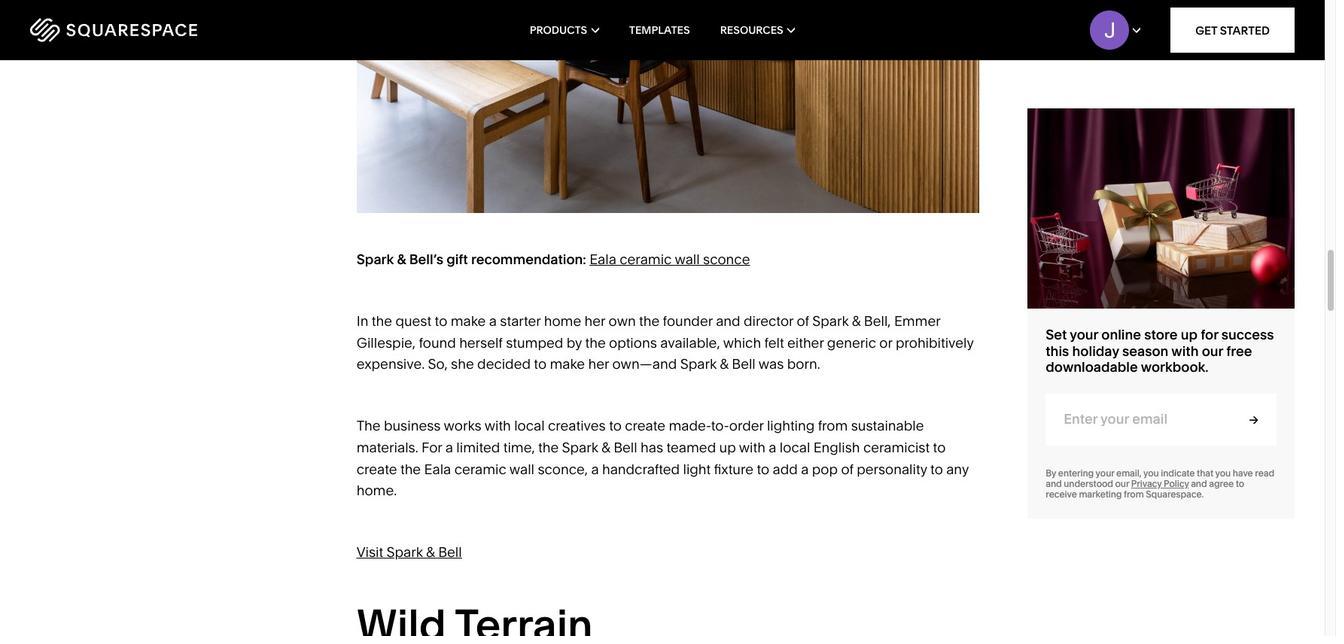 Task type: locate. For each thing, give the bounding box(es) containing it.
up left for
[[1181, 326, 1198, 343]]

expensive.
[[357, 355, 425, 373]]

your inside the "set your online store up for success this holiday season with our free downloadable workbook."
[[1070, 326, 1098, 343]]

and left understood
[[1046, 478, 1062, 489]]

create up has at bottom
[[625, 417, 665, 434]]

1 horizontal spatial of
[[841, 460, 853, 478]]

with left for
[[1171, 342, 1199, 360]]

eala up own
[[589, 251, 616, 268]]

0 vertical spatial make
[[451, 312, 486, 329]]

privacy
[[1131, 478, 1162, 489]]

the
[[372, 312, 392, 329], [639, 312, 660, 329], [585, 334, 606, 351], [538, 439, 559, 456], [400, 460, 421, 478]]

to down stumped
[[534, 355, 547, 373]]

by entering your email, you indicate that you have read and understood our
[[1046, 467, 1274, 489]]

from
[[818, 417, 848, 434], [1124, 489, 1144, 500]]

1 vertical spatial from
[[1124, 489, 1144, 500]]

0 horizontal spatial with
[[484, 417, 511, 434]]

made-
[[669, 417, 711, 434]]

0 horizontal spatial of
[[797, 312, 809, 329]]

policy
[[1164, 478, 1189, 489]]

bell inside in the quest to make a starter home her own the founder and director of spark & bell, emmer gillespie, found herself stumped by the options available, which felt either generic or prohibitively expensive. so, she decided to make her own—and spark & bell was born.
[[732, 355, 756, 373]]

store
[[1144, 326, 1178, 343]]

recommendation:
[[471, 251, 586, 268]]

your up marketing
[[1096, 467, 1114, 479]]

wall down time,
[[509, 460, 534, 478]]

1 vertical spatial ceramic
[[454, 460, 506, 478]]

local down lighting
[[780, 439, 810, 456]]

squarespace.
[[1146, 489, 1204, 500]]

1 horizontal spatial up
[[1181, 326, 1198, 343]]

with
[[1171, 342, 1199, 360], [484, 417, 511, 434], [739, 439, 765, 456]]

1 vertical spatial her
[[588, 355, 609, 373]]

from down email, at bottom right
[[1124, 489, 1144, 500]]

1 horizontal spatial wall
[[675, 251, 700, 268]]

free
[[1226, 342, 1252, 360]]

2 horizontal spatial with
[[1171, 342, 1199, 360]]

by
[[1046, 467, 1056, 479]]

understood
[[1064, 478, 1113, 489]]

1 horizontal spatial from
[[1124, 489, 1144, 500]]

and up which
[[716, 312, 740, 329]]

your inside 'by entering your email, you indicate that you have read and understood our'
[[1096, 467, 1114, 479]]

1 vertical spatial make
[[550, 355, 585, 373]]

1 vertical spatial create
[[357, 460, 397, 478]]

eala down for
[[424, 460, 451, 478]]

1 vertical spatial bell
[[614, 439, 637, 456]]

of right pop
[[841, 460, 853, 478]]

None submit
[[1227, 394, 1277, 445]]

visit
[[357, 544, 383, 561]]

and inside and agree         to receive marketing from squarespace.
[[1191, 478, 1207, 489]]

bell's
[[409, 251, 443, 268]]

0 horizontal spatial our
[[1115, 478, 1129, 489]]

0 vertical spatial up
[[1181, 326, 1198, 343]]

with up limited
[[484, 417, 511, 434]]

0 horizontal spatial ceramic
[[454, 460, 506, 478]]

visit spark & bell
[[357, 544, 462, 561]]

you
[[1143, 467, 1159, 479], [1215, 467, 1231, 479]]

1 horizontal spatial ceramic
[[620, 251, 672, 268]]

a right add in the right of the page
[[801, 460, 809, 478]]

creatives
[[548, 417, 606, 434]]

make up herself on the left
[[451, 312, 486, 329]]

1 horizontal spatial bell
[[614, 439, 637, 456]]

1 vertical spatial with
[[484, 417, 511, 434]]

from inside the business works with local creatives to create made-to-order lighting from sustainable materials. for a limited time, the spark & bell has teamed up with a local english ceramicist to create the eala ceramic wall sconce, a handcrafted light fixture to add a pop of personality to any home.
[[818, 417, 848, 434]]

by
[[567, 334, 582, 351]]

bell,
[[864, 312, 891, 329]]

make
[[451, 312, 486, 329], [550, 355, 585, 373]]

of inside in the quest to make a starter home her own the founder and director of spark & bell, emmer gillespie, found herself stumped by the options available, which felt either generic or prohibitively expensive. so, she decided to make her own—and spark & bell was born.
[[797, 312, 809, 329]]

a
[[489, 312, 497, 329], [445, 439, 453, 456], [769, 439, 776, 456], [591, 460, 599, 478], [801, 460, 809, 478]]

that
[[1197, 467, 1213, 479]]

a up herself on the left
[[489, 312, 497, 329]]

to right creatives
[[609, 417, 622, 434]]

a right the sconce,
[[591, 460, 599, 478]]

to right agree
[[1236, 478, 1244, 489]]

0 vertical spatial our
[[1202, 342, 1223, 360]]

your right set at bottom
[[1070, 326, 1098, 343]]

up up fixture at the bottom right of the page
[[719, 439, 736, 456]]

2 vertical spatial with
[[739, 439, 765, 456]]

indicate
[[1161, 467, 1195, 479]]

the right in
[[372, 312, 392, 329]]

either
[[787, 334, 824, 351]]

1 horizontal spatial make
[[550, 355, 585, 373]]

1 vertical spatial your
[[1096, 467, 1114, 479]]

1 horizontal spatial eala
[[589, 251, 616, 268]]

eala ceramic wall sconce link
[[589, 251, 750, 268]]

create up home.
[[357, 460, 397, 478]]

of
[[797, 312, 809, 329], [841, 460, 853, 478]]

to
[[435, 312, 447, 329], [534, 355, 547, 373], [609, 417, 622, 434], [933, 439, 946, 456], [757, 460, 769, 478], [930, 460, 943, 478], [1236, 478, 1244, 489]]

1 vertical spatial of
[[841, 460, 853, 478]]

in
[[357, 312, 368, 329]]

your
[[1070, 326, 1098, 343], [1096, 467, 1114, 479]]

2 you from the left
[[1215, 467, 1231, 479]]

0 horizontal spatial up
[[719, 439, 736, 456]]

our left "free"
[[1202, 342, 1223, 360]]

ceramic down limited
[[454, 460, 506, 478]]

and
[[716, 312, 740, 329], [1046, 478, 1062, 489], [1191, 478, 1207, 489]]

0 horizontal spatial bell
[[438, 544, 462, 561]]

products button
[[530, 0, 599, 60]]

bell inside the business works with local creatives to create made-to-order lighting from sustainable materials. for a limited time, the spark & bell has teamed up with a local english ceramicist to create the eala ceramic wall sconce, a handcrafted light fixture to add a pop of personality to any home.
[[614, 439, 637, 456]]

local
[[514, 417, 545, 434], [780, 439, 810, 456]]

0 horizontal spatial you
[[1143, 467, 1159, 479]]

wall
[[675, 251, 700, 268], [509, 460, 534, 478]]

0 horizontal spatial eala
[[424, 460, 451, 478]]

to inside and agree         to receive marketing from squarespace.
[[1236, 478, 1244, 489]]

teamed
[[666, 439, 716, 456]]

of up either
[[797, 312, 809, 329]]

decided
[[477, 355, 531, 373]]

wall left sconce
[[675, 251, 700, 268]]

our inside 'by entering your email, you indicate that you have read and understood our'
[[1115, 478, 1129, 489]]

2 horizontal spatial bell
[[732, 355, 756, 373]]

options
[[609, 334, 657, 351]]

up inside the "set your online store up for success this holiday season with our free downloadable workbook."
[[1181, 326, 1198, 343]]

her left own—and
[[588, 355, 609, 373]]

0 vertical spatial your
[[1070, 326, 1098, 343]]

visit spark & bell link
[[357, 544, 462, 561]]

emmer
[[894, 312, 940, 329]]

to right ceramicist
[[933, 439, 946, 456]]

agree
[[1209, 478, 1234, 489]]

pop
[[812, 460, 838, 478]]

0 horizontal spatial local
[[514, 417, 545, 434]]

2 horizontal spatial and
[[1191, 478, 1207, 489]]

a up add in the right of the page
[[769, 439, 776, 456]]

and inside 'by entering your email, you indicate that you have read and understood our'
[[1046, 478, 1062, 489]]

add
[[773, 460, 798, 478]]

0 horizontal spatial and
[[716, 312, 740, 329]]

resources button
[[720, 0, 795, 60]]

bell
[[732, 355, 756, 373], [614, 439, 637, 456], [438, 544, 462, 561]]

a right for
[[445, 439, 453, 456]]

ceramic inside the business works with local creatives to create made-to-order lighting from sustainable materials. for a limited time, the spark & bell has teamed up with a local english ceramicist to create the eala ceramic wall sconce, a handcrafted light fixture to add a pop of personality to any home.
[[454, 460, 506, 478]]

1 you from the left
[[1143, 467, 1159, 479]]

spark
[[357, 251, 394, 268], [812, 312, 849, 329], [680, 355, 716, 373], [562, 439, 598, 456], [387, 544, 423, 561]]

0 horizontal spatial make
[[451, 312, 486, 329]]

generic
[[827, 334, 876, 351]]

0 vertical spatial bell
[[732, 355, 756, 373]]

0 horizontal spatial wall
[[509, 460, 534, 478]]

0 vertical spatial with
[[1171, 342, 1199, 360]]

business
[[384, 417, 441, 434]]

of inside the business works with local creatives to create made-to-order lighting from sustainable materials. for a limited time, the spark & bell has teamed up with a local english ceramicist to create the eala ceramic wall sconce, a handcrafted light fixture to add a pop of personality to any home.
[[841, 460, 853, 478]]

local up time,
[[514, 417, 545, 434]]

1 horizontal spatial local
[[780, 439, 810, 456]]

&
[[397, 251, 406, 268], [852, 312, 861, 329], [720, 355, 729, 373], [601, 439, 610, 456], [426, 544, 435, 561]]

and agree         to receive marketing from squarespace.
[[1046, 478, 1244, 500]]

our left privacy
[[1115, 478, 1129, 489]]

eala
[[589, 251, 616, 268], [424, 460, 451, 478]]

with down order
[[739, 439, 765, 456]]

any
[[946, 460, 969, 478]]

own
[[609, 312, 636, 329]]

and left agree
[[1191, 478, 1207, 489]]

sustainable
[[851, 417, 924, 434]]

1 horizontal spatial and
[[1046, 478, 1062, 489]]

& left the "bell's" on the left top
[[397, 251, 406, 268]]

0 vertical spatial from
[[818, 417, 848, 434]]

1 vertical spatial wall
[[509, 460, 534, 478]]

1 vertical spatial our
[[1115, 478, 1129, 489]]

spark down creatives
[[562, 439, 598, 456]]

handcrafted
[[602, 460, 680, 478]]

from up english
[[818, 417, 848, 434]]

ceramic
[[620, 251, 672, 268], [454, 460, 506, 478]]

make down "by"
[[550, 355, 585, 373]]

0 vertical spatial create
[[625, 417, 665, 434]]

her left own
[[585, 312, 605, 329]]

0 vertical spatial local
[[514, 417, 545, 434]]

0 horizontal spatial from
[[818, 417, 848, 434]]

1 vertical spatial up
[[719, 439, 736, 456]]

get
[[1195, 23, 1217, 37]]

home.
[[357, 482, 397, 499]]

or
[[879, 334, 892, 351]]

1 horizontal spatial you
[[1215, 467, 1231, 479]]

1 vertical spatial eala
[[424, 460, 451, 478]]

ceramic up own
[[620, 251, 672, 268]]

0 vertical spatial of
[[797, 312, 809, 329]]

1 horizontal spatial our
[[1202, 342, 1223, 360]]

available,
[[660, 334, 720, 351]]

get started link
[[1171, 8, 1295, 53]]

& down creatives
[[601, 439, 610, 456]]

our inside the "set your online store up for success this holiday season with our free downloadable workbook."
[[1202, 342, 1223, 360]]



Task type: vqa. For each thing, say whether or not it's contained in the screenshot.
right make
yes



Task type: describe. For each thing, give the bounding box(es) containing it.
2 vertical spatial bell
[[438, 544, 462, 561]]

squarespace logo image
[[30, 18, 197, 42]]

spark & bell's gift recommendation: eala ceramic wall sconce
[[357, 251, 750, 268]]

the up the sconce,
[[538, 439, 559, 456]]

born.
[[787, 355, 820, 373]]

1 horizontal spatial create
[[625, 417, 665, 434]]

eala inside the business works with local creatives to create made-to-order lighting from sustainable materials. for a limited time, the spark & bell has teamed up with a local english ceramicist to create the eala ceramic wall sconce, a handcrafted light fixture to add a pop of personality to any home.
[[424, 460, 451, 478]]

home
[[544, 312, 581, 329]]

gillespie,
[[357, 334, 416, 351]]

spark up generic
[[812, 312, 849, 329]]

time,
[[503, 439, 535, 456]]

to-
[[711, 417, 729, 434]]

holiday
[[1072, 342, 1119, 360]]

spark down available, at the bottom of page
[[680, 355, 716, 373]]

receive
[[1046, 489, 1077, 500]]

squarespace logo link
[[30, 18, 283, 42]]

workbook.
[[1141, 358, 1209, 376]]

templates
[[629, 23, 690, 37]]

limited
[[456, 439, 500, 456]]

& inside the business works with local creatives to create made-to-order lighting from sustainable materials. for a limited time, the spark & bell has teamed up with a local english ceramicist to create the eala ceramic wall sconce, a handcrafted light fixture to add a pop of personality to any home.
[[601, 439, 610, 456]]

was
[[759, 355, 784, 373]]

spark inside the business works with local creatives to create made-to-order lighting from sustainable materials. for a limited time, the spark & bell has teamed up with a local english ceramicist to create the eala ceramic wall sconce, a handcrafted light fixture to add a pop of personality to any home.
[[562, 439, 598, 456]]

sconce,
[[538, 460, 588, 478]]

read
[[1255, 467, 1274, 479]]

ceramicist
[[863, 439, 930, 456]]

sconce
[[703, 251, 750, 268]]

marketing
[[1079, 489, 1122, 500]]

she
[[451, 355, 474, 373]]

downloadable
[[1046, 358, 1138, 376]]

the
[[357, 417, 381, 434]]

& down which
[[720, 355, 729, 373]]

& left bell, on the right of the page
[[852, 312, 861, 329]]

starter
[[500, 312, 541, 329]]

which
[[723, 334, 761, 351]]

email,
[[1116, 467, 1142, 479]]

for
[[1201, 326, 1218, 343]]

herself
[[459, 334, 503, 351]]

get started
[[1195, 23, 1270, 37]]

0 vertical spatial ceramic
[[620, 251, 672, 268]]

spark right visit
[[387, 544, 423, 561]]

up inside the business works with local creatives to create made-to-order lighting from sustainable materials. for a limited time, the spark & bell has teamed up with a local english ceramicist to create the eala ceramic wall sconce, a handcrafted light fixture to add a pop of personality to any home.
[[719, 439, 736, 456]]

prohibitively
[[896, 334, 974, 351]]

a inside in the quest to make a starter home her own the founder and director of spark & bell, emmer gillespie, found herself stumped by the options available, which felt either generic or prohibitively expensive. so, she decided to make her own—and spark & bell was born.
[[489, 312, 497, 329]]

products
[[530, 23, 587, 37]]

and inside in the quest to make a starter home her own the founder and director of spark & bell, emmer gillespie, found herself stumped by the options available, which felt either generic or prohibitively expensive. so, she decided to make her own—and spark & bell was born.
[[716, 312, 740, 329]]

founder
[[663, 312, 713, 329]]

to left any at the bottom
[[930, 460, 943, 478]]

set your online store up for success this holiday season with our free downloadable workbook.
[[1046, 326, 1274, 376]]

the right "by"
[[585, 334, 606, 351]]

the right own
[[639, 312, 660, 329]]

privacy policy link
[[1131, 478, 1189, 489]]

1 horizontal spatial with
[[739, 439, 765, 456]]

fixture
[[714, 460, 753, 478]]

Enter your email email field
[[1046, 394, 1227, 445]]

have
[[1233, 467, 1253, 479]]

the business works with local creatives to create made-to-order lighting from sustainable materials. for a limited time, the spark & bell has teamed up with a local english ceramicist to create the eala ceramic wall sconce, a handcrafted light fixture to add a pop of personality to any home.
[[357, 417, 972, 499]]

director
[[744, 312, 793, 329]]

privacy policy
[[1131, 478, 1189, 489]]

gift
[[446, 251, 468, 268]]

online
[[1101, 326, 1141, 343]]

1 vertical spatial local
[[780, 439, 810, 456]]

felt
[[764, 334, 784, 351]]

quest
[[395, 312, 431, 329]]

0 horizontal spatial create
[[357, 460, 397, 478]]

in the quest to make a starter home her own the founder and director of spark & bell, emmer gillespie, found herself stumped by the options available, which felt either generic or prohibitively expensive. so, she decided to make her own—and spark & bell was born.
[[357, 312, 977, 373]]

own—and
[[612, 355, 677, 373]]

& right visit
[[426, 544, 435, 561]]

entering
[[1058, 467, 1094, 479]]

personality
[[857, 460, 927, 478]]

light
[[683, 460, 711, 478]]

to left add in the right of the page
[[757, 460, 769, 478]]

for
[[422, 439, 442, 456]]

0 vertical spatial her
[[585, 312, 605, 329]]

0 vertical spatial wall
[[675, 251, 700, 268]]

with inside the "set your online store up for success this holiday season with our free downloadable workbook."
[[1171, 342, 1199, 360]]

templates link
[[629, 0, 690, 60]]

order
[[729, 417, 764, 434]]

stumped
[[506, 334, 563, 351]]

english
[[813, 439, 860, 456]]

wall inside the business works with local creatives to create made-to-order lighting from sustainable materials. for a limited time, the spark & bell has teamed up with a local english ceramicist to create the eala ceramic wall sconce, a handcrafted light fixture to add a pop of personality to any home.
[[509, 460, 534, 478]]

has
[[641, 439, 663, 456]]

found
[[419, 334, 456, 351]]

this
[[1046, 342, 1069, 360]]

materials.
[[357, 439, 418, 456]]

to up the found
[[435, 312, 447, 329]]

success
[[1221, 326, 1274, 343]]

from inside and agree         to receive marketing from squarespace.
[[1124, 489, 1144, 500]]

so,
[[428, 355, 448, 373]]

spark left the "bell's" on the left top
[[357, 251, 394, 268]]

the down materials.
[[400, 460, 421, 478]]

set
[[1046, 326, 1067, 343]]

resources
[[720, 23, 783, 37]]

works
[[444, 417, 481, 434]]

started
[[1220, 23, 1270, 37]]

0 vertical spatial eala
[[589, 251, 616, 268]]



